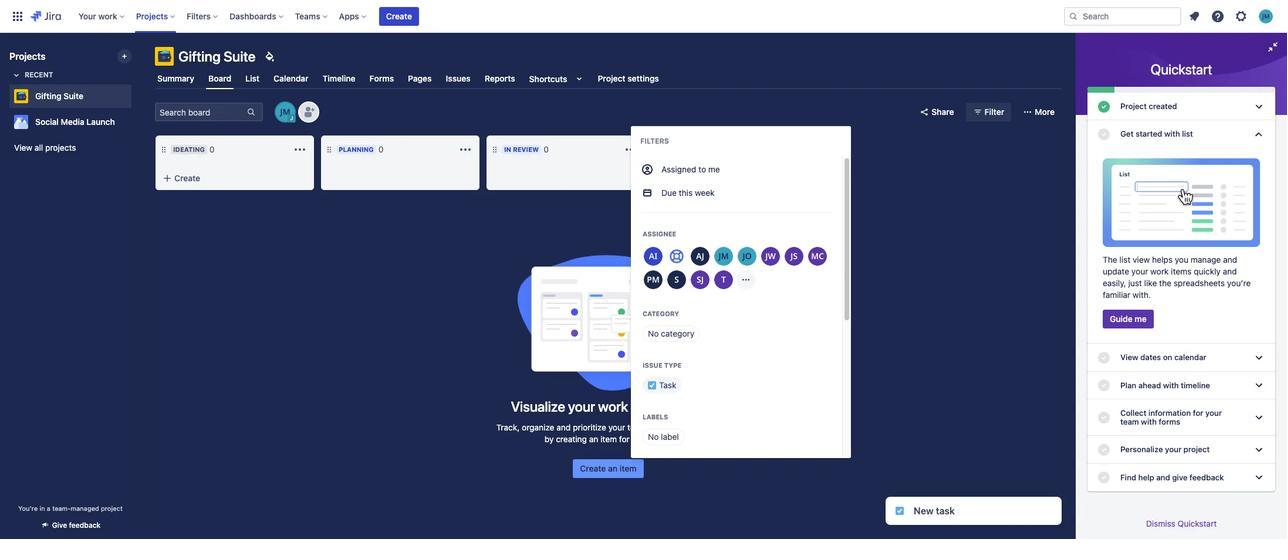 Task type: locate. For each thing, give the bounding box(es) containing it.
with right the "team"
[[1141, 417, 1157, 427]]

0 horizontal spatial create button
[[156, 168, 314, 189]]

column actions menu image
[[458, 143, 473, 157], [624, 143, 638, 157]]

tab list
[[148, 68, 1069, 89]]

your
[[1132, 267, 1148, 277], [568, 399, 595, 415], [1206, 409, 1222, 418], [609, 423, 625, 433], [632, 434, 649, 444], [1165, 445, 1182, 455]]

easily,
[[1103, 279, 1126, 288]]

1 vertical spatial create
[[174, 173, 200, 183]]

3 checked image from the top
[[1097, 411, 1111, 425]]

plan ahead with timeline
[[1121, 381, 1210, 390]]

view left all
[[14, 143, 32, 153]]

0 vertical spatial gifting
[[178, 48, 221, 65]]

0 vertical spatial filters
[[187, 11, 211, 21]]

0 for planning 0
[[378, 144, 384, 154]]

1 vertical spatial started
[[693, 423, 720, 433]]

1 vertical spatial a
[[47, 505, 50, 512]]

2 column actions menu image from the left
[[624, 143, 638, 157]]

on
[[1163, 353, 1173, 362]]

4 checked image from the top
[[1097, 471, 1111, 485]]

project
[[1184, 445, 1210, 455], [101, 505, 123, 512]]

with down project created dropdown button at the top right
[[1165, 129, 1180, 139]]

with up team's
[[631, 399, 657, 415]]

0 vertical spatial create
[[386, 11, 412, 21]]

checked image inside view dates on calendar "dropdown button"
[[1097, 351, 1111, 365]]

0 vertical spatial work
[[98, 11, 117, 21]]

1 horizontal spatial for
[[1193, 409, 1204, 418]]

personalize
[[1121, 445, 1163, 455]]

your down 'visualize your work with a board'
[[609, 423, 625, 433]]

projects up sidebar navigation 'image'
[[136, 11, 168, 21]]

Search field
[[1064, 7, 1182, 26]]

0 vertical spatial checked image
[[1097, 351, 1111, 365]]

1 horizontal spatial suite
[[224, 48, 256, 65]]

2 0 from the left
[[378, 144, 384, 154]]

1 horizontal spatial project
[[1121, 102, 1147, 111]]

your inside collect information for your team with forms
[[1206, 409, 1222, 418]]

filter
[[985, 107, 1005, 117]]

checked image left the "team"
[[1097, 411, 1111, 425]]

list link
[[243, 68, 262, 89]]

issue type
[[643, 361, 682, 369]]

with.
[[1133, 290, 1151, 300]]

category
[[643, 310, 679, 317]]

2 vertical spatial chevron image
[[1252, 443, 1266, 457]]

1 horizontal spatial an
[[608, 464, 618, 474]]

1 vertical spatial list
[[1120, 255, 1131, 265]]

an inside button
[[608, 464, 618, 474]]

gifting suite
[[178, 48, 256, 65], [35, 91, 83, 101]]

suite up list
[[224, 48, 256, 65]]

1 chevron image from the top
[[1252, 127, 1266, 141]]

2 horizontal spatial work
[[1151, 267, 1169, 277]]

create right the apps popup button
[[386, 11, 412, 21]]

due this week button
[[631, 181, 842, 205]]

your up 'find help and give feedback'
[[1165, 445, 1182, 455]]

1 horizontal spatial create
[[386, 11, 412, 21]]

projects
[[136, 11, 168, 21], [9, 51, 46, 62]]

0 horizontal spatial work
[[98, 11, 117, 21]]

and inside track, organize and prioritize your team's work. get started by creating an item for your team.
[[557, 423, 571, 433]]

get inside dropdown button
[[1121, 129, 1134, 139]]

0 horizontal spatial feedback
[[69, 521, 101, 530]]

project settings
[[598, 73, 659, 83]]

chevron image inside view dates on calendar "dropdown button"
[[1252, 351, 1266, 365]]

checked image inside collect information for your team with forms 'dropdown button'
[[1097, 411, 1111, 425]]

project inside dropdown button
[[1184, 445, 1210, 455]]

project inside tab list
[[598, 73, 626, 83]]

0 right planning
[[378, 144, 384, 154]]

0 horizontal spatial started
[[693, 423, 720, 433]]

jira service management widget image
[[761, 247, 780, 266]]

1 vertical spatial work
[[1151, 267, 1169, 277]]

search image
[[1069, 11, 1078, 21]]

0 vertical spatial gifting suite
[[178, 48, 256, 65]]

project right managed
[[101, 505, 123, 512]]

1 horizontal spatial a
[[660, 399, 667, 415]]

1 vertical spatial chevron image
[[1252, 351, 1266, 365]]

checked image
[[1097, 351, 1111, 365], [1097, 379, 1111, 393], [1097, 443, 1111, 457]]

project created
[[1121, 102, 1177, 111]]

0 vertical spatial get
[[1121, 129, 1134, 139]]

checked image inside find help and give feedback dropdown button
[[1097, 471, 1111, 485]]

checked image for view
[[1097, 351, 1111, 365]]

apps
[[339, 11, 359, 21]]

projects inside projects popup button
[[136, 11, 168, 21]]

item inside track, organize and prioritize your team's work. get started by creating an item for your team.
[[601, 434, 617, 444]]

0 vertical spatial chevron image
[[1252, 100, 1266, 114]]

progress bar
[[1088, 87, 1276, 93]]

0 horizontal spatial a
[[47, 505, 50, 512]]

jeremy miller image
[[276, 103, 295, 122]]

a
[[660, 399, 667, 415], [47, 505, 50, 512]]

checked image inside the get started with list dropdown button
[[1097, 127, 1111, 141]]

chevron image
[[1252, 127, 1266, 141], [1252, 379, 1266, 393], [1252, 411, 1266, 425], [1252, 471, 1266, 485]]

0 vertical spatial started
[[1136, 129, 1163, 139]]

and left give
[[1157, 473, 1170, 482]]

filters button
[[183, 7, 223, 26]]

jira outlook image
[[738, 247, 757, 266]]

banner
[[0, 0, 1287, 33]]

started down board
[[693, 423, 720, 433]]

work up track, organize and prioritize your team's work. get started by creating an item for your team.
[[598, 399, 628, 415]]

dashboards button
[[226, 7, 288, 26]]

0 horizontal spatial suite
[[64, 91, 83, 101]]

0 horizontal spatial view
[[14, 143, 32, 153]]

in review 0
[[504, 144, 549, 154]]

0 vertical spatial list
[[1182, 129, 1193, 139]]

projects up recent
[[9, 51, 46, 62]]

1 vertical spatial view
[[1121, 353, 1139, 362]]

item down 'prioritize'
[[601, 434, 617, 444]]

suite inside the gifting suite link
[[64, 91, 83, 101]]

0
[[210, 144, 215, 154], [378, 144, 384, 154], [544, 144, 549, 154]]

0 horizontal spatial filters
[[187, 11, 211, 21]]

issues
[[446, 73, 471, 83]]

checked image
[[1097, 100, 1111, 114], [1097, 127, 1111, 141], [1097, 411, 1111, 425], [1097, 471, 1111, 485]]

project left created
[[1121, 102, 1147, 111]]

with inside dropdown button
[[1163, 381, 1179, 390]]

checked image left plan
[[1097, 379, 1111, 393]]

1 checked image from the top
[[1097, 351, 1111, 365]]

jira image
[[31, 9, 61, 23], [31, 9, 61, 23]]

view dates on calendar button
[[1088, 344, 1276, 372]]

this
[[679, 188, 693, 198]]

0 horizontal spatial gifting suite
[[35, 91, 83, 101]]

0 horizontal spatial get
[[678, 423, 691, 433]]

1 vertical spatial create button
[[156, 168, 314, 189]]

statuspage for jira image
[[691, 270, 710, 289]]

view all projects link
[[9, 137, 131, 158]]

item down track, organize and prioritize your team's work. get started by creating an item for your team.
[[620, 464, 637, 474]]

0 vertical spatial project
[[598, 73, 626, 83]]

quickstart up project created dropdown button at the top right
[[1151, 61, 1213, 77]]

1 vertical spatial project
[[101, 505, 123, 512]]

checked image left project created
[[1097, 100, 1111, 114]]

your up 'prioritize'
[[568, 399, 595, 415]]

1 vertical spatial project
[[1121, 102, 1147, 111]]

1 horizontal spatial work
[[598, 399, 628, 415]]

1 vertical spatial for
[[619, 434, 630, 444]]

1 chevron image from the top
[[1252, 100, 1266, 114]]

project created button
[[1088, 93, 1276, 120]]

minimize image
[[1266, 40, 1280, 54]]

1 checked image from the top
[[1097, 100, 1111, 114]]

2 no from the top
[[648, 432, 659, 442]]

your down timeline
[[1206, 409, 1222, 418]]

0 vertical spatial view
[[14, 143, 32, 153]]

1 horizontal spatial column actions menu image
[[624, 143, 638, 157]]

me right guide
[[1135, 314, 1147, 324]]

gifting suite up board
[[178, 48, 256, 65]]

0 horizontal spatial 0
[[210, 144, 215, 154]]

view for view all projects
[[14, 143, 32, 153]]

gifting up board
[[178, 48, 221, 65]]

project inside dropdown button
[[1121, 102, 1147, 111]]

1 horizontal spatial started
[[1136, 129, 1163, 139]]

project
[[598, 73, 626, 83], [1121, 102, 1147, 111]]

2 vertical spatial work
[[598, 399, 628, 415]]

forms
[[1159, 417, 1181, 427]]

no inside button
[[648, 329, 659, 339]]

feedback right give
[[1190, 473, 1224, 482]]

chevron image inside collect information for your team with forms 'dropdown button'
[[1252, 411, 1266, 425]]

feedback down managed
[[69, 521, 101, 530]]

list
[[1182, 129, 1193, 139], [1120, 255, 1131, 265]]

visualize
[[511, 399, 565, 415]]

0 vertical spatial item
[[601, 434, 617, 444]]

0 right review
[[544, 144, 549, 154]]

type
[[664, 361, 682, 369]]

checked image left find
[[1097, 471, 1111, 485]]

create button right the apps popup button
[[379, 7, 419, 26]]

calendar
[[1175, 353, 1207, 362]]

gifting down recent
[[35, 91, 61, 101]]

0 horizontal spatial projects
[[9, 51, 46, 62]]

ideating 0
[[173, 144, 215, 154]]

ideating
[[173, 146, 205, 153]]

checked image for plan
[[1097, 379, 1111, 393]]

1 vertical spatial item
[[620, 464, 637, 474]]

1 horizontal spatial list
[[1182, 129, 1193, 139]]

work down helps
[[1151, 267, 1169, 277]]

1 horizontal spatial 0
[[378, 144, 384, 154]]

your inside dropdown button
[[1165, 445, 1182, 455]]

0 vertical spatial me
[[708, 164, 720, 174]]

checked image for personalize
[[1097, 443, 1111, 457]]

1 vertical spatial feedback
[[69, 521, 101, 530]]

tab list containing board
[[148, 68, 1069, 89]]

familiar
[[1103, 290, 1131, 300]]

chevron image
[[1252, 100, 1266, 114], [1252, 351, 1266, 365], [1252, 443, 1266, 457]]

column actions menu image right collapse image
[[458, 143, 473, 157]]

filters right projects popup button
[[187, 11, 211, 21]]

4 chevron image from the top
[[1252, 471, 1266, 485]]

checked image left personalize
[[1097, 443, 1111, 457]]

label
[[661, 432, 679, 442]]

work right your
[[98, 11, 117, 21]]

2 checked image from the top
[[1097, 379, 1111, 393]]

task button
[[643, 377, 681, 394]]

1 horizontal spatial projects
[[136, 11, 168, 21]]

ahead
[[1139, 381, 1161, 390]]

3 chevron image from the top
[[1252, 411, 1266, 425]]

trello image
[[714, 270, 733, 289]]

0 horizontal spatial project
[[598, 73, 626, 83]]

3 0 from the left
[[544, 144, 549, 154]]

get right 'work.'
[[678, 423, 691, 433]]

0 vertical spatial no
[[648, 329, 659, 339]]

0 horizontal spatial an
[[589, 434, 598, 444]]

0 horizontal spatial list
[[1120, 255, 1131, 265]]

2 chevron image from the top
[[1252, 351, 1266, 365]]

create down the ideating
[[174, 173, 200, 183]]

suite up media
[[64, 91, 83, 101]]

checked image inside personalize your project dropdown button
[[1097, 443, 1111, 457]]

for inside track, organize and prioritize your team's work. get started by creating an item for your team.
[[619, 434, 630, 444]]

an down track, organize and prioritize your team's work. get started by creating an item for your team.
[[608, 464, 618, 474]]

collect
[[1121, 409, 1147, 418]]

quickstart
[[1151, 61, 1213, 77], [1178, 519, 1217, 529]]

0 horizontal spatial me
[[708, 164, 720, 174]]

0 right the ideating
[[210, 144, 215, 154]]

1 horizontal spatial filters
[[640, 137, 669, 146]]

chevron image for project created
[[1252, 100, 1266, 114]]

chevron image inside find help and give feedback dropdown button
[[1252, 471, 1266, 485]]

alert integration image
[[644, 247, 663, 266]]

items
[[1171, 267, 1192, 277]]

in
[[40, 505, 45, 512]]

checked image inside plan ahead with timeline dropdown button
[[1097, 379, 1111, 393]]

your down view
[[1132, 267, 1148, 277]]

for
[[1193, 409, 1204, 418], [619, 434, 630, 444]]

3 chevron image from the top
[[1252, 443, 1266, 457]]

create button down ideating 0
[[156, 168, 314, 189]]

chevron image inside personalize your project dropdown button
[[1252, 443, 1266, 457]]

give feedback button
[[33, 516, 108, 535]]

3 checked image from the top
[[1097, 443, 1111, 457]]

project settings link
[[596, 68, 661, 89]]

new
[[914, 506, 934, 517]]

1 vertical spatial no
[[648, 432, 659, 442]]

media
[[61, 117, 84, 127]]

1 vertical spatial me
[[1135, 314, 1147, 324]]

0 for ideating 0
[[210, 144, 215, 154]]

no for no label
[[648, 432, 659, 442]]

1 no from the top
[[648, 329, 659, 339]]

an down 'prioritize'
[[589, 434, 598, 444]]

for down team's
[[619, 434, 630, 444]]

filters left done
[[640, 137, 669, 146]]

0 horizontal spatial project
[[101, 505, 123, 512]]

1 vertical spatial gifting suite
[[35, 91, 83, 101]]

get down project created
[[1121, 129, 1134, 139]]

jeremy miller image
[[714, 247, 733, 266]]

assigned to me
[[662, 164, 720, 174]]

and inside dropdown button
[[1157, 473, 1170, 482]]

share button
[[913, 103, 961, 122]]

0 horizontal spatial create
[[174, 173, 200, 183]]

work.
[[655, 423, 675, 433]]

0 vertical spatial feedback
[[1190, 473, 1224, 482]]

appswitcher icon image
[[11, 9, 25, 23]]

list inside dropdown button
[[1182, 129, 1193, 139]]

checked image down guide
[[1097, 351, 1111, 365]]

task
[[659, 380, 677, 390]]

and up creating
[[557, 423, 571, 433]]

list up update on the right
[[1120, 255, 1131, 265]]

0 horizontal spatial gifting
[[35, 91, 61, 101]]

0 vertical spatial for
[[1193, 409, 1204, 418]]

a up 'work.'
[[660, 399, 667, 415]]

spreadsheets
[[1174, 279, 1225, 288]]

with right ahead
[[1163, 381, 1179, 390]]

you
[[1175, 255, 1189, 265]]

gifting inside the gifting suite link
[[35, 91, 61, 101]]

project up find help and give feedback dropdown button
[[1184, 445, 1210, 455]]

column actions menu image
[[293, 143, 307, 157]]

0 horizontal spatial column actions menu image
[[458, 143, 473, 157]]

project left settings
[[598, 73, 626, 83]]

filter button
[[966, 103, 1012, 122]]

checked image inside project created dropdown button
[[1097, 100, 1111, 114]]

2 vertical spatial create
[[580, 464, 606, 474]]

created
[[1149, 102, 1177, 111]]

1 horizontal spatial view
[[1121, 353, 1139, 362]]

1 horizontal spatial create button
[[379, 7, 419, 26]]

a right in
[[47, 505, 50, 512]]

1 horizontal spatial project
[[1184, 445, 1210, 455]]

1 vertical spatial checked image
[[1097, 379, 1111, 393]]

2 checked image from the top
[[1097, 127, 1111, 141]]

1 vertical spatial suite
[[64, 91, 83, 101]]

1 horizontal spatial get
[[1121, 129, 1134, 139]]

quickstart right 'dismiss' at the bottom right of page
[[1178, 519, 1217, 529]]

0 horizontal spatial item
[[601, 434, 617, 444]]

started down project created
[[1136, 129, 1163, 139]]

filters inside popup button
[[187, 11, 211, 21]]

2 chevron image from the top
[[1252, 379, 1266, 393]]

to
[[699, 164, 706, 174]]

chevron image inside the get started with list dropdown button
[[1252, 127, 1266, 141]]

1 horizontal spatial gifting
[[178, 48, 221, 65]]

by
[[545, 434, 554, 444]]

no inside "button"
[[648, 432, 659, 442]]

view left dates
[[1121, 353, 1139, 362]]

team.
[[651, 434, 672, 444]]

checked image for find
[[1097, 471, 1111, 485]]

create project image
[[120, 52, 129, 61]]

2 horizontal spatial create
[[580, 464, 606, 474]]

0 vertical spatial an
[[589, 434, 598, 444]]

1 0 from the left
[[210, 144, 215, 154]]

column actions menu image left done
[[624, 143, 638, 157]]

0 vertical spatial projects
[[136, 11, 168, 21]]

1 horizontal spatial item
[[620, 464, 637, 474]]

me right to
[[708, 164, 720, 174]]

0 vertical spatial project
[[1184, 445, 1210, 455]]

for down timeline
[[1193, 409, 1204, 418]]

teams button
[[292, 7, 332, 26]]

2 vertical spatial checked image
[[1097, 443, 1111, 457]]

create button inside primary element
[[379, 7, 419, 26]]

assignee
[[643, 230, 677, 237]]

checked image left get started with list
[[1097, 127, 1111, 141]]

visualize your work with a board
[[511, 399, 706, 415]]

0 vertical spatial create button
[[379, 7, 419, 26]]

create down creating
[[580, 464, 606, 474]]

chevron image for plan ahead with timeline
[[1252, 379, 1266, 393]]

1 horizontal spatial feedback
[[1190, 473, 1224, 482]]

helps
[[1152, 255, 1173, 265]]

team's
[[628, 423, 653, 433]]

1 vertical spatial gifting
[[35, 91, 61, 101]]

view inside "dropdown button"
[[1121, 353, 1139, 362]]

find help and give feedback
[[1121, 473, 1224, 482]]

update
[[1103, 267, 1130, 277]]

1 vertical spatial get
[[678, 423, 691, 433]]

forms
[[370, 73, 394, 83]]

1 vertical spatial an
[[608, 464, 618, 474]]

with inside dropdown button
[[1165, 129, 1180, 139]]

0 horizontal spatial for
[[619, 434, 630, 444]]

2 horizontal spatial 0
[[544, 144, 549, 154]]

list down project created dropdown button at the top right
[[1182, 129, 1193, 139]]

issues link
[[444, 68, 473, 89]]

gifting suite up social media launch link on the left
[[35, 91, 83, 101]]



Task type: vqa. For each thing, say whether or not it's contained in the screenshot.
Trello Image
yes



Task type: describe. For each thing, give the bounding box(es) containing it.
with inside collect information for your team with forms
[[1141, 417, 1157, 427]]

plan
[[1121, 381, 1137, 390]]

just
[[1129, 279, 1142, 288]]

reports link
[[482, 68, 518, 89]]

find help and give feedback button
[[1088, 464, 1276, 492]]

add to starred image
[[128, 115, 142, 129]]

shortcuts
[[529, 74, 567, 84]]

list inside the list view helps you manage and update your work items quickly and easily, just like the spreadsheets you're familiar with.
[[1120, 255, 1131, 265]]

share
[[932, 107, 954, 117]]

no category button
[[643, 326, 700, 342]]

1 column actions menu image from the left
[[458, 143, 473, 157]]

get inside track, organize and prioritize your team's work. get started by creating an item for your team.
[[678, 423, 691, 433]]

jira spreadsheets image
[[785, 247, 804, 266]]

proforma migrator image
[[644, 270, 663, 289]]

board
[[670, 399, 706, 415]]

checked image for project
[[1097, 100, 1111, 114]]

feedback inside button
[[69, 521, 101, 530]]

slack image
[[667, 270, 686, 289]]

projects button
[[133, 7, 180, 26]]

0 vertical spatial suite
[[224, 48, 256, 65]]

social
[[35, 117, 59, 127]]

done
[[670, 146, 689, 153]]

give feedback
[[52, 521, 101, 530]]

chevron image for collect information for your team with forms
[[1252, 411, 1266, 425]]

your
[[79, 11, 96, 21]]

dashboards
[[230, 11, 276, 21]]

the list view helps you manage and update your work items quickly and easily, just like the spreadsheets you're familiar with.
[[1103, 255, 1251, 300]]

and right the "manage"
[[1223, 255, 1238, 265]]

organize
[[522, 423, 554, 433]]

an inside track, organize and prioritize your team's work. get started by creating an item for your team.
[[589, 434, 598, 444]]

1 vertical spatial quickstart
[[1178, 519, 1217, 529]]

dismiss quickstart
[[1146, 519, 1217, 529]]

notifications image
[[1188, 9, 1202, 23]]

you're
[[18, 505, 38, 512]]

microsoft teams for jira cloud image
[[808, 247, 827, 266]]

view
[[1133, 255, 1150, 265]]

personalize your project button
[[1088, 436, 1276, 464]]

your inside the list view helps you manage and update your work items quickly and easily, just like the spreadsheets you're familiar with.
[[1132, 267, 1148, 277]]

atlassian assist image
[[667, 247, 686, 266]]

project for project settings
[[598, 73, 626, 83]]

task icon image
[[895, 507, 905, 516]]

checked image for collect
[[1097, 411, 1111, 425]]

your profile and settings image
[[1259, 9, 1273, 23]]

timeline
[[1181, 381, 1210, 390]]

chevron image for view dates on calendar
[[1252, 351, 1266, 365]]

create inside primary element
[[386, 11, 412, 21]]

view for view dates on calendar
[[1121, 353, 1139, 362]]

item inside button
[[620, 464, 637, 474]]

and up you're
[[1223, 267, 1237, 277]]

0 vertical spatial a
[[660, 399, 667, 415]]

help image
[[1211, 9, 1225, 23]]

project for project created
[[1121, 102, 1147, 111]]

collect information for your team with forms button
[[1088, 400, 1276, 436]]

create an item button
[[573, 460, 644, 478]]

settings image
[[1235, 9, 1249, 23]]

plan ahead with timeline button
[[1088, 372, 1276, 400]]

chevron image for find help and give feedback
[[1252, 471, 1266, 485]]

set background color image
[[263, 49, 277, 63]]

dismiss
[[1146, 519, 1176, 529]]

sidebar navigation image
[[128, 47, 154, 70]]

track, organize and prioritize your team's work. get started by creating an item for your team.
[[496, 423, 720, 444]]

list
[[245, 73, 260, 83]]

due
[[662, 188, 677, 198]]

feedback inside dropdown button
[[1190, 473, 1224, 482]]

review
[[513, 146, 539, 153]]

collapse recent projects image
[[9, 68, 23, 82]]

prioritize
[[573, 423, 606, 433]]

add to starred image
[[128, 89, 142, 103]]

social media launch link
[[9, 110, 127, 134]]

1 vertical spatial projects
[[9, 51, 46, 62]]

planning
[[339, 146, 374, 153]]

calendar link
[[271, 68, 311, 89]]

like
[[1145, 279, 1157, 288]]

banner containing your work
[[0, 0, 1287, 33]]

new task button
[[886, 497, 1062, 525]]

collect information for your team with forms
[[1121, 409, 1222, 427]]

for inside collect information for your team with forms
[[1193, 409, 1204, 418]]

no for no category
[[648, 329, 659, 339]]

0 vertical spatial quickstart
[[1151, 61, 1213, 77]]

personalize your project
[[1121, 445, 1210, 455]]

more
[[1035, 107, 1055, 117]]

gifting suite link
[[9, 85, 127, 108]]

new task
[[914, 506, 955, 517]]

started inside dropdown button
[[1136, 129, 1163, 139]]

work inside dropdown button
[[98, 11, 117, 21]]

assigned
[[662, 164, 696, 174]]

guide me
[[1110, 314, 1147, 324]]

add people image
[[302, 105, 316, 119]]

1 vertical spatial filters
[[640, 137, 669, 146]]

assigned to me button
[[631, 158, 842, 181]]

1 horizontal spatial gifting suite
[[178, 48, 256, 65]]

shortcuts button
[[527, 68, 589, 89]]

your work
[[79, 11, 117, 21]]

your down team's
[[632, 434, 649, 444]]

recent
[[25, 70, 53, 79]]

planning 0
[[339, 144, 384, 154]]

automation for jira image
[[691, 247, 710, 266]]

projects
[[45, 143, 76, 153]]

social media launch
[[35, 117, 115, 127]]

apps button
[[336, 7, 371, 26]]

1 horizontal spatial me
[[1135, 314, 1147, 324]]

create inside button
[[580, 464, 606, 474]]

work inside the list view helps you manage and update your work items quickly and easily, just like the spreadsheets you're familiar with.
[[1151, 267, 1169, 277]]

chevron image for personalize your project
[[1252, 443, 1266, 457]]

started inside track, organize and prioritize your team's work. get started by creating an item for your team.
[[693, 423, 720, 433]]

calendar
[[274, 73, 309, 83]]

primary element
[[7, 0, 1064, 33]]

forms link
[[367, 68, 396, 89]]

no label button
[[643, 429, 684, 445]]

chevron image for get started with list
[[1252, 127, 1266, 141]]

no category
[[648, 329, 695, 339]]

the
[[1103, 255, 1118, 265]]

board
[[208, 73, 231, 83]]

Search board text field
[[156, 104, 245, 120]]

timeline link
[[320, 68, 358, 89]]

team
[[1121, 417, 1139, 427]]

the
[[1159, 279, 1172, 288]]

track,
[[496, 423, 520, 433]]

information
[[1149, 409, 1191, 418]]

reports
[[485, 73, 515, 83]]

guide me button
[[1103, 310, 1154, 329]]

task
[[936, 506, 955, 517]]

collapse image
[[440, 143, 454, 157]]

no label
[[648, 432, 679, 442]]

summary link
[[155, 68, 197, 89]]

get started with list button
[[1088, 120, 1276, 148]]

checked image for get
[[1097, 127, 1111, 141]]

pages
[[408, 73, 432, 83]]

pages link
[[406, 68, 434, 89]]

teams
[[295, 11, 320, 21]]



